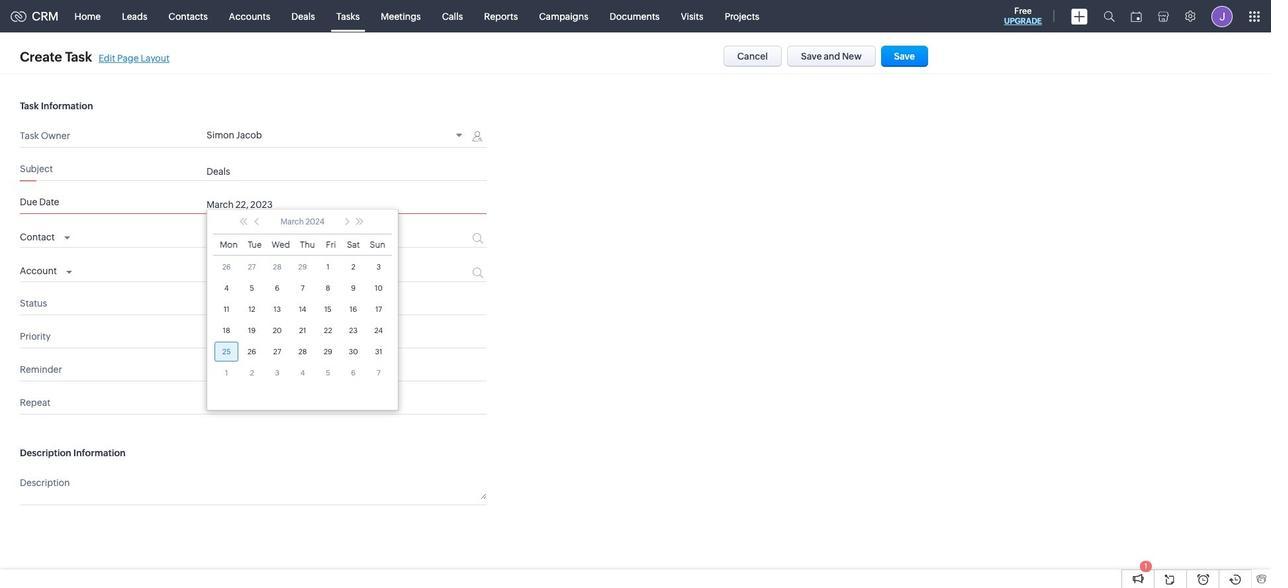 Task type: vqa. For each thing, say whether or not it's contained in the screenshot.
leads
no



Task type: describe. For each thing, give the bounding box(es) containing it.
profile image
[[1212, 6, 1233, 27]]

mmm d, yyyy text field
[[207, 199, 445, 210]]

calendar image
[[1131, 11, 1142, 22]]



Task type: locate. For each thing, give the bounding box(es) containing it.
None field
[[207, 130, 467, 142], [20, 228, 70, 244], [20, 262, 72, 278], [207, 130, 467, 142], [20, 228, 70, 244], [20, 262, 72, 278]]

None text field
[[207, 166, 487, 177], [207, 233, 422, 244], [207, 267, 422, 278], [207, 475, 487, 499], [207, 166, 487, 177], [207, 233, 422, 244], [207, 267, 422, 278], [207, 475, 487, 499]]

logo image
[[11, 11, 26, 22]]

create menu element
[[1064, 0, 1096, 32]]

None button
[[724, 46, 782, 67], [788, 46, 876, 67], [881, 46, 929, 67], [724, 46, 782, 67], [788, 46, 876, 67], [881, 46, 929, 67]]

search image
[[1104, 11, 1115, 22]]

search element
[[1096, 0, 1123, 32]]

create menu image
[[1072, 8, 1088, 24]]

profile element
[[1204, 0, 1241, 32]]



